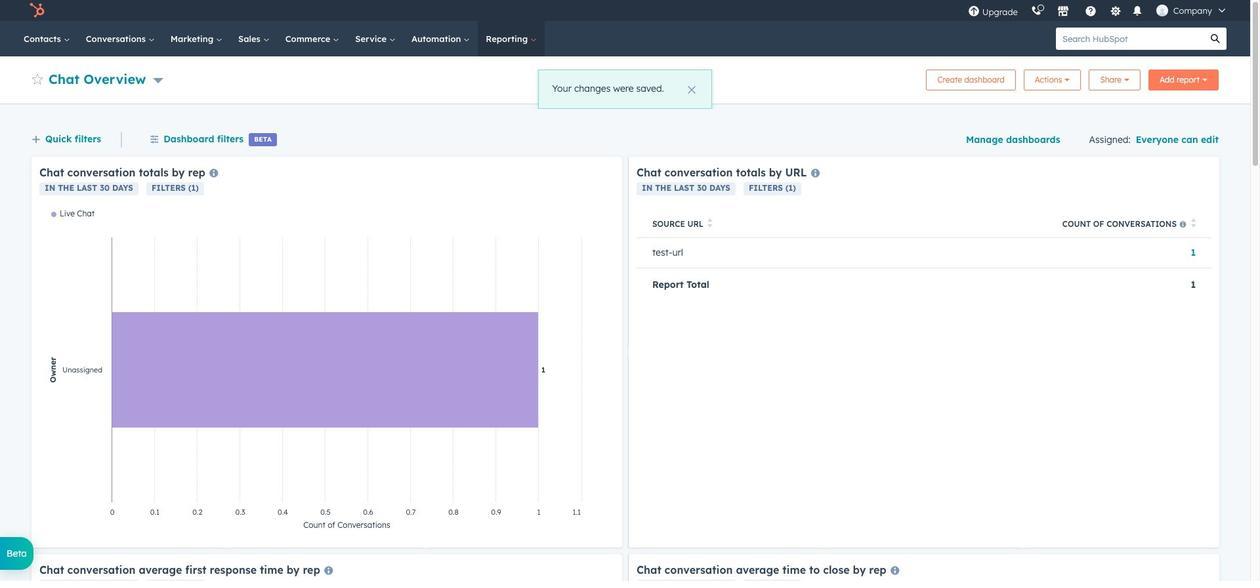Task type: vqa. For each thing, say whether or not it's contained in the screenshot.
menu
yes



Task type: describe. For each thing, give the bounding box(es) containing it.
chat conversation average time to close by rep element
[[629, 555, 1220, 582]]

interactive chart image
[[39, 209, 615, 540]]

chat conversation average first response time by rep element
[[32, 555, 622, 582]]



Task type: locate. For each thing, give the bounding box(es) containing it.
jacob simon image
[[1157, 5, 1169, 16]]

chat conversation totals by rep element
[[32, 157, 622, 548]]

press to sort. element
[[708, 219, 713, 230], [1191, 219, 1196, 230]]

1 horizontal spatial press to sort. image
[[1191, 219, 1196, 228]]

0 horizontal spatial press to sort. image
[[708, 219, 713, 228]]

close image
[[688, 86, 696, 94], [688, 86, 696, 94]]

1 press to sort. element from the left
[[708, 219, 713, 230]]

press to sort. image
[[708, 219, 713, 228], [1191, 219, 1196, 228]]

0 horizontal spatial press to sort. element
[[708, 219, 713, 230]]

2 press to sort. image from the left
[[1191, 219, 1196, 228]]

Search HubSpot search field
[[1056, 28, 1205, 50]]

alert
[[539, 70, 712, 109], [539, 70, 712, 109]]

1 press to sort. image from the left
[[708, 219, 713, 228]]

chat conversation totals by url element
[[629, 157, 1220, 548]]

toggle series visibility region
[[51, 209, 95, 219]]

2 press to sort. element from the left
[[1191, 219, 1196, 230]]

banner
[[32, 66, 1219, 91]]

marketplaces image
[[1058, 6, 1069, 18]]

1 horizontal spatial press to sort. element
[[1191, 219, 1196, 230]]

menu
[[962, 0, 1235, 21]]



